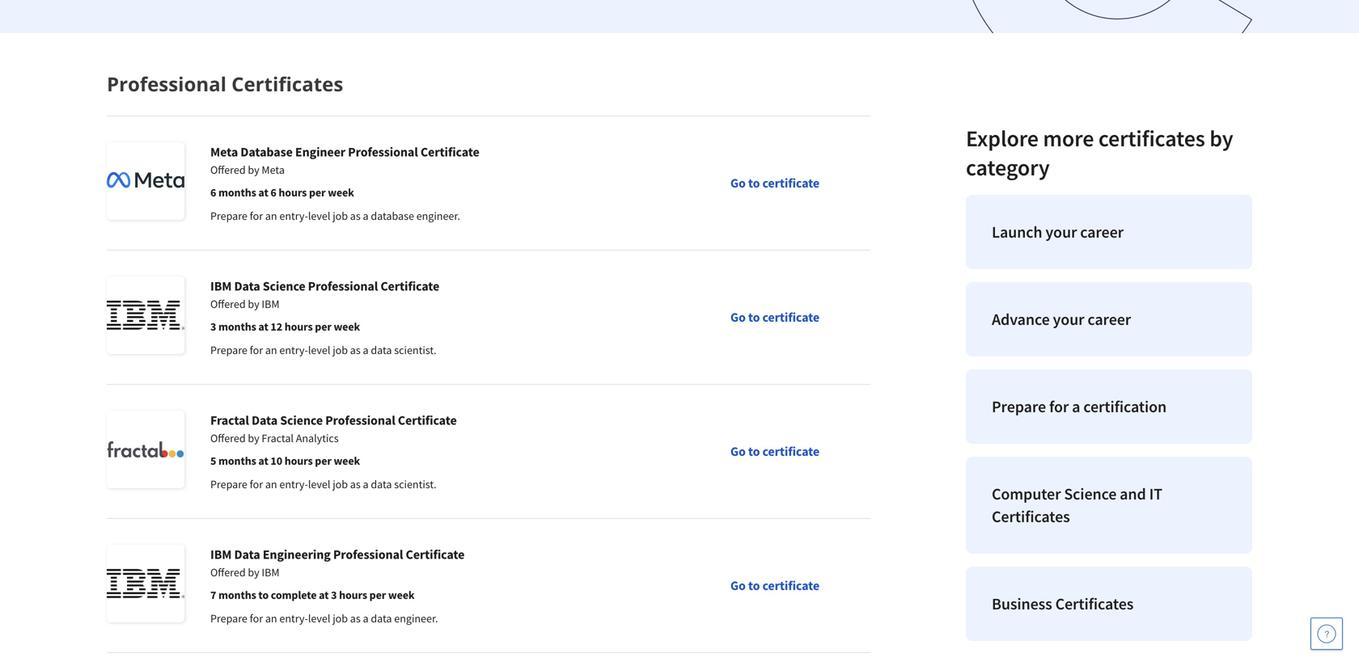 Task type: describe. For each thing, give the bounding box(es) containing it.
entry- for ibm data science professional certificate
[[279, 343, 308, 358]]

week inside ibm data science professional certificate offered by ibm 3 months at 12 hours per week
[[334, 320, 360, 334]]

go for meta database engineer professional certificate
[[730, 175, 746, 191]]

your for launch
[[1046, 222, 1077, 242]]

database
[[371, 209, 414, 223]]

prepare for an entry-level job as a data scientist. for fractal
[[210, 477, 437, 492]]

professional for ibm data science professional certificate
[[308, 278, 378, 294]]

your for advance
[[1053, 309, 1084, 330]]

an for fractal data science  professional certificate
[[265, 477, 277, 492]]

launch
[[992, 222, 1042, 242]]

prepare for fractal data science  professional certificate
[[210, 477, 247, 492]]

7
[[210, 588, 216, 603]]

certificates for business
[[1055, 594, 1134, 614]]

ibm data science professional certificate offered by ibm 3 months at 12 hours per week
[[210, 278, 439, 334]]

engineer. for ibm data engineering professional certificate
[[394, 612, 438, 626]]

go to certificate for fractal data science  professional certificate
[[730, 444, 820, 460]]

launch your career link
[[966, 195, 1252, 269]]

prepare for ibm data engineering professional certificate
[[210, 612, 247, 626]]

2 6 from the left
[[271, 185, 276, 200]]

a for ibm data science professional certificate
[[363, 343, 369, 358]]

by for fractal data science  professional certificate
[[248, 431, 259, 446]]

certificate for meta database engineer professional certificate
[[762, 175, 820, 191]]

offered for ibm data science professional certificate
[[210, 297, 246, 311]]

job for fractal data science  professional certificate
[[333, 477, 348, 492]]

as for ibm data science professional certificate
[[350, 343, 361, 358]]

to for meta database engineer professional certificate
[[748, 175, 760, 191]]

by for meta database engineer professional certificate
[[248, 163, 259, 177]]

by inside the "explore more certificates by category"
[[1210, 124, 1233, 152]]

to for fractal data science  professional certificate
[[748, 444, 760, 460]]

0 vertical spatial meta
[[210, 144, 238, 160]]

a for ibm data engineering professional certificate
[[363, 612, 369, 626]]

prepare for meta database engineer professional certificate
[[210, 209, 247, 223]]

database
[[240, 144, 293, 160]]

ibm image for ibm data engineering professional certificate
[[107, 545, 184, 623]]

week inside the 'fractal data science  professional certificate offered by fractal analytics 5 months at 10 hours per week'
[[334, 454, 360, 468]]

fractal data science  professional certificate offered by fractal analytics 5 months at 10 hours per week
[[210, 413, 457, 468]]

certificate for ibm data engineering professional certificate
[[406, 547, 465, 563]]

help center image
[[1317, 625, 1336, 644]]

meta image
[[107, 142, 184, 220]]

scientist. for fractal data science  professional certificate
[[394, 477, 437, 492]]

advance your career
[[992, 309, 1131, 330]]

data for ibm data science professional certificate
[[371, 343, 392, 358]]

ibm data engineering professional certificate offered by ibm 7 months to complete at 3 hours per week
[[210, 547, 465, 603]]

explore more certificates by category
[[966, 124, 1233, 182]]

months for ibm data engineering professional certificate
[[218, 588, 256, 603]]

data for ibm data engineering professional certificate
[[234, 547, 260, 563]]

professional for meta database engineer professional certificate
[[348, 144, 418, 160]]

prepare for an entry-level job as a data engineer.
[[210, 612, 438, 626]]

as for fractal data science  professional certificate
[[350, 477, 361, 492]]

entry- for fractal data science  professional certificate
[[279, 477, 308, 492]]

at inside ibm data engineering professional certificate offered by ibm 7 months to complete at 3 hours per week
[[319, 588, 329, 603]]

prepare for an entry-level job as a data scientist. for ibm
[[210, 343, 437, 358]]

per inside ibm data science professional certificate offered by ibm 3 months at 12 hours per week
[[315, 320, 332, 334]]

10
[[271, 454, 282, 468]]

months for meta database engineer professional certificate
[[218, 185, 256, 200]]

0 horizontal spatial fractal
[[210, 413, 249, 429]]

professional certificates
[[107, 71, 343, 97]]

computer
[[992, 484, 1061, 504]]

for for fractal data science  professional certificate
[[250, 477, 263, 492]]

job for ibm data science professional certificate
[[333, 343, 348, 358]]

certificates for professional
[[232, 71, 343, 97]]

go for ibm data science professional certificate
[[730, 309, 746, 326]]

engineering
[[263, 547, 331, 563]]

go for ibm data engineering professional certificate
[[730, 578, 746, 594]]

12
[[271, 320, 282, 334]]

per inside ibm data engineering professional certificate offered by ibm 7 months to complete at 3 hours per week
[[369, 588, 386, 603]]

week inside ibm data engineering professional certificate offered by ibm 7 months to complete at 3 hours per week
[[388, 588, 415, 603]]

complete
[[271, 588, 317, 603]]

level for ibm data science professional certificate
[[308, 343, 330, 358]]

at inside meta database engineer professional certificate offered by meta 6 months at 6 hours per week
[[258, 185, 268, 200]]

certificates inside computer science and it certificates
[[992, 507, 1070, 527]]

go to certificate for ibm data science professional certificate
[[730, 309, 820, 326]]

business certificates link
[[966, 567, 1252, 642]]

career for launch your career
[[1080, 222, 1124, 242]]

data for fractal data science  professional certificate
[[252, 413, 278, 429]]

go for fractal data science  professional certificate
[[730, 444, 746, 460]]

certificate for ibm data science professional certificate
[[380, 278, 439, 294]]

certificates
[[1098, 124, 1205, 152]]

ibm image for ibm data science professional certificate
[[107, 277, 184, 354]]

per inside the 'fractal data science  professional certificate offered by fractal analytics 5 months at 10 hours per week'
[[315, 454, 332, 468]]

scientist. for ibm data science professional certificate
[[394, 343, 437, 358]]

as for meta database engineer professional certificate
[[350, 209, 361, 223]]

hours inside the 'fractal data science  professional certificate offered by fractal analytics 5 months at 10 hours per week'
[[285, 454, 313, 468]]

category
[[966, 153, 1050, 182]]

data for fractal data science  professional certificate
[[371, 477, 392, 492]]

engineer
[[295, 144, 346, 160]]



Task type: vqa. For each thing, say whether or not it's contained in the screenshot.
now
no



Task type: locate. For each thing, give the bounding box(es) containing it.
1 go from the top
[[730, 175, 746, 191]]

as down ibm data engineering professional certificate offered by ibm 7 months to complete at 3 hours per week
[[350, 612, 361, 626]]

scientist.
[[394, 343, 437, 358], [394, 477, 437, 492]]

3 months from the top
[[218, 454, 256, 468]]

certificate for ibm data engineering professional certificate
[[762, 578, 820, 594]]

1 horizontal spatial meta
[[262, 163, 285, 177]]

certificates
[[232, 71, 343, 97], [992, 507, 1070, 527], [1055, 594, 1134, 614]]

as left "database"
[[350, 209, 361, 223]]

career for advance your career
[[1088, 309, 1131, 330]]

certificate
[[762, 175, 820, 191], [762, 309, 820, 326], [762, 444, 820, 460], [762, 578, 820, 594]]

1 certificate from the top
[[762, 175, 820, 191]]

certificate for meta database engineer professional certificate
[[421, 144, 479, 160]]

science
[[263, 278, 305, 294], [280, 413, 323, 429], [1064, 484, 1117, 504]]

1 as from the top
[[350, 209, 361, 223]]

prepare for an entry-level job as a data scientist. down ibm data science professional certificate offered by ibm 3 months at 12 hours per week
[[210, 343, 437, 358]]

1 horizontal spatial fractal
[[262, 431, 294, 446]]

by inside ibm data science professional certificate offered by ibm 3 months at 12 hours per week
[[248, 297, 259, 311]]

for for ibm data engineering professional certificate
[[250, 612, 263, 626]]

week inside meta database engineer professional certificate offered by meta 6 months at 6 hours per week
[[328, 185, 354, 200]]

week up prepare for an entry-level job as a data engineer.
[[388, 588, 415, 603]]

your right launch on the top of page
[[1046, 222, 1077, 242]]

2 job from the top
[[333, 343, 348, 358]]

offered inside ibm data science professional certificate offered by ibm 3 months at 12 hours per week
[[210, 297, 246, 311]]

1 vertical spatial science
[[280, 413, 323, 429]]

0 vertical spatial data
[[371, 343, 392, 358]]

0 vertical spatial data
[[234, 278, 260, 294]]

advance your career link
[[966, 282, 1252, 357]]

certificate inside ibm data engineering professional certificate offered by ibm 7 months to complete at 3 hours per week
[[406, 547, 465, 563]]

3 up prepare for an entry-level job as a data engineer.
[[331, 588, 337, 603]]

1 go to certificate from the top
[[730, 175, 820, 191]]

to inside ibm data engineering professional certificate offered by ibm 7 months to complete at 3 hours per week
[[258, 588, 269, 603]]

ibm image
[[107, 277, 184, 354], [107, 545, 184, 623]]

as
[[350, 209, 361, 223], [350, 343, 361, 358], [350, 477, 361, 492], [350, 612, 361, 626]]

science left the and
[[1064, 484, 1117, 504]]

2 vertical spatial data
[[371, 612, 392, 626]]

1 horizontal spatial 3
[[331, 588, 337, 603]]

science inside ibm data science professional certificate offered by ibm 3 months at 12 hours per week
[[263, 278, 305, 294]]

months left 12
[[218, 320, 256, 334]]

1 months from the top
[[218, 185, 256, 200]]

for
[[250, 209, 263, 223], [250, 343, 263, 358], [1049, 397, 1069, 417], [250, 477, 263, 492], [250, 612, 263, 626]]

certificates down computer
[[992, 507, 1070, 527]]

computer science and it certificates
[[992, 484, 1162, 527]]

analytics
[[296, 431, 339, 446]]

business
[[992, 594, 1052, 614]]

0 vertical spatial engineer.
[[416, 209, 460, 223]]

a for meta database engineer professional certificate
[[363, 209, 369, 223]]

0 vertical spatial career
[[1080, 222, 1124, 242]]

by for ibm data science professional certificate
[[248, 297, 259, 311]]

hours right 10
[[285, 454, 313, 468]]

as down ibm data science professional certificate offered by ibm 3 months at 12 hours per week
[[350, 343, 361, 358]]

1 data from the top
[[371, 343, 392, 358]]

to
[[748, 175, 760, 191], [748, 309, 760, 326], [748, 444, 760, 460], [748, 578, 760, 594], [258, 588, 269, 603]]

a
[[363, 209, 369, 223], [363, 343, 369, 358], [1072, 397, 1080, 417], [363, 477, 369, 492], [363, 612, 369, 626]]

months inside meta database engineer professional certificate offered by meta 6 months at 6 hours per week
[[218, 185, 256, 200]]

months
[[218, 185, 256, 200], [218, 320, 256, 334], [218, 454, 256, 468], [218, 588, 256, 603]]

level for fractal data science  professional certificate
[[308, 477, 330, 492]]

4 level from the top
[[308, 612, 330, 626]]

2 offered from the top
[[210, 297, 246, 311]]

it
[[1149, 484, 1162, 504]]

ibm
[[210, 278, 232, 294], [262, 297, 280, 311], [210, 547, 232, 563], [262, 565, 280, 580]]

2 vertical spatial science
[[1064, 484, 1117, 504]]

3 job from the top
[[333, 477, 348, 492]]

an down the complete on the left bottom of the page
[[265, 612, 277, 626]]

entry- for meta database engineer professional certificate
[[279, 209, 308, 223]]

3 go from the top
[[730, 444, 746, 460]]

business certificates
[[992, 594, 1134, 614]]

data down ibm data engineering professional certificate offered by ibm 7 months to complete at 3 hours per week
[[371, 612, 392, 626]]

1 vertical spatial ibm image
[[107, 545, 184, 623]]

by inside ibm data engineering professional certificate offered by ibm 7 months to complete at 3 hours per week
[[248, 565, 259, 580]]

level for meta database engineer professional certificate
[[308, 209, 330, 223]]

job down the 'fractal data science  professional certificate offered by fractal analytics 5 months at 10 hours per week'
[[333, 477, 348, 492]]

professional
[[107, 71, 226, 97], [348, 144, 418, 160], [308, 278, 378, 294], [325, 413, 395, 429], [333, 547, 403, 563]]

an
[[265, 209, 277, 223], [265, 343, 277, 358], [265, 477, 277, 492], [265, 612, 277, 626]]

explore
[[966, 124, 1039, 152]]

professional inside ibm data science professional certificate offered by ibm 3 months at 12 hours per week
[[308, 278, 378, 294]]

entry- down 12
[[279, 343, 308, 358]]

offered inside the 'fractal data science  professional certificate offered by fractal analytics 5 months at 10 hours per week'
[[210, 431, 246, 446]]

2 vertical spatial certificates
[[1055, 594, 1134, 614]]

2 vertical spatial data
[[234, 547, 260, 563]]

level down the complete on the left bottom of the page
[[308, 612, 330, 626]]

0 horizontal spatial 3
[[210, 320, 216, 334]]

certificate for fractal data science  professional certificate
[[398, 413, 457, 429]]

fractal analytics image
[[107, 411, 184, 489]]

per
[[309, 185, 326, 200], [315, 320, 332, 334], [315, 454, 332, 468], [369, 588, 386, 603]]

0 vertical spatial certificates
[[232, 71, 343, 97]]

3 data from the top
[[371, 612, 392, 626]]

4 go to certificate from the top
[[730, 578, 820, 594]]

3 offered from the top
[[210, 431, 246, 446]]

your right advance
[[1053, 309, 1084, 330]]

level down ibm data science professional certificate offered by ibm 3 months at 12 hours per week
[[308, 343, 330, 358]]

1 prepare for an entry-level job as a data scientist. from the top
[[210, 343, 437, 358]]

at left 10
[[258, 454, 268, 468]]

5
[[210, 454, 216, 468]]

launch your career
[[992, 222, 1124, 242]]

2 go to certificate from the top
[[730, 309, 820, 326]]

to for ibm data science professional certificate
[[748, 309, 760, 326]]

entry- down 10
[[279, 477, 308, 492]]

data down ibm data science professional certificate offered by ibm 3 months at 12 hours per week
[[371, 343, 392, 358]]

computer science and it certificates link
[[966, 457, 1252, 554]]

at left 12
[[258, 320, 268, 334]]

an for ibm data engineering professional certificate
[[265, 612, 277, 626]]

engineer. for meta database engineer professional certificate
[[416, 209, 460, 223]]

certificate inside meta database engineer professional certificate offered by meta 6 months at 6 hours per week
[[421, 144, 479, 160]]

data for ibm data science professional certificate
[[234, 278, 260, 294]]

week down analytics
[[334, 454, 360, 468]]

data inside the 'fractal data science  professional certificate offered by fractal analytics 5 months at 10 hours per week'
[[252, 413, 278, 429]]

3 entry- from the top
[[279, 477, 308, 492]]

3 inside ibm data engineering professional certificate offered by ibm 7 months to complete at 3 hours per week
[[331, 588, 337, 603]]

meta left database
[[210, 144, 238, 160]]

certificate
[[421, 144, 479, 160], [380, 278, 439, 294], [398, 413, 457, 429], [406, 547, 465, 563]]

4 months from the top
[[218, 588, 256, 603]]

professional inside ibm data engineering professional certificate offered by ibm 7 months to complete at 3 hours per week
[[333, 547, 403, 563]]

by inside meta database engineer professional certificate offered by meta 6 months at 6 hours per week
[[248, 163, 259, 177]]

4 offered from the top
[[210, 565, 246, 580]]

3 certificate from the top
[[762, 444, 820, 460]]

per up prepare for an entry-level job as a database engineer.
[[309, 185, 326, 200]]

0 vertical spatial fractal
[[210, 413, 249, 429]]

2 level from the top
[[308, 343, 330, 358]]

months right 7
[[218, 588, 256, 603]]

prepare for ibm data science professional certificate
[[210, 343, 247, 358]]

months for ibm data science professional certificate
[[218, 320, 256, 334]]

prepare for an entry-level job as a database engineer.
[[210, 209, 460, 223]]

1 vertical spatial data
[[371, 477, 392, 492]]

as down the 'fractal data science  professional certificate offered by fractal analytics 5 months at 10 hours per week'
[[350, 477, 361, 492]]

certificates right business
[[1055, 594, 1134, 614]]

2 certificate from the top
[[762, 309, 820, 326]]

a left certification
[[1072, 397, 1080, 417]]

1 entry- from the top
[[279, 209, 308, 223]]

1 vertical spatial fractal
[[262, 431, 294, 446]]

hours
[[279, 185, 307, 200], [285, 320, 313, 334], [285, 454, 313, 468], [339, 588, 367, 603]]

science up analytics
[[280, 413, 323, 429]]

per inside meta database engineer professional certificate offered by meta 6 months at 6 hours per week
[[309, 185, 326, 200]]

hours inside meta database engineer professional certificate offered by meta 6 months at 6 hours per week
[[279, 185, 307, 200]]

1 vertical spatial certificates
[[992, 507, 1070, 527]]

for for meta database engineer professional certificate
[[250, 209, 263, 223]]

by for ibm data engineering professional certificate
[[248, 565, 259, 580]]

science for ibm
[[263, 278, 305, 294]]

go to certificate
[[730, 175, 820, 191], [730, 309, 820, 326], [730, 444, 820, 460], [730, 578, 820, 594]]

4 job from the top
[[333, 612, 348, 626]]

career
[[1080, 222, 1124, 242], [1088, 309, 1131, 330]]

hours down database
[[279, 185, 307, 200]]

3 go to certificate from the top
[[730, 444, 820, 460]]

at up prepare for an entry-level job as a data engineer.
[[319, 588, 329, 603]]

0 vertical spatial scientist.
[[394, 343, 437, 358]]

offered for meta database engineer professional certificate
[[210, 163, 246, 177]]

0 vertical spatial 3
[[210, 320, 216, 334]]

entry-
[[279, 209, 308, 223], [279, 343, 308, 358], [279, 477, 308, 492], [279, 612, 308, 626]]

per down analytics
[[315, 454, 332, 468]]

prepare
[[210, 209, 247, 223], [210, 343, 247, 358], [992, 397, 1046, 417], [210, 477, 247, 492], [210, 612, 247, 626]]

hours right 12
[[285, 320, 313, 334]]

a inside list
[[1072, 397, 1080, 417]]

at down database
[[258, 185, 268, 200]]

offered for fractal data science  professional certificate
[[210, 431, 246, 446]]

3 left 12
[[210, 320, 216, 334]]

1 ibm image from the top
[[107, 277, 184, 354]]

4 entry- from the top
[[279, 612, 308, 626]]

as for ibm data engineering professional certificate
[[350, 612, 361, 626]]

0 vertical spatial science
[[263, 278, 305, 294]]

job down meta database engineer professional certificate offered by meta 6 months at 6 hours per week
[[333, 209, 348, 223]]

professional inside meta database engineer professional certificate offered by meta 6 months at 6 hours per week
[[348, 144, 418, 160]]

job down ibm data engineering professional certificate offered by ibm 7 months to complete at 3 hours per week
[[333, 612, 348, 626]]

a down ibm data engineering professional certificate offered by ibm 7 months to complete at 3 hours per week
[[363, 612, 369, 626]]

an for ibm data science professional certificate
[[265, 343, 277, 358]]

offered
[[210, 163, 246, 177], [210, 297, 246, 311], [210, 431, 246, 446], [210, 565, 246, 580]]

at inside the 'fractal data science  professional certificate offered by fractal analytics 5 months at 10 hours per week'
[[258, 454, 268, 468]]

advance
[[992, 309, 1050, 330]]

level down analytics
[[308, 477, 330, 492]]

an down 12
[[265, 343, 277, 358]]

job for meta database engineer professional certificate
[[333, 209, 348, 223]]

4 go from the top
[[730, 578, 746, 594]]

level for ibm data engineering professional certificate
[[308, 612, 330, 626]]

an for meta database engineer professional certificate
[[265, 209, 277, 223]]

1 scientist. from the top
[[394, 343, 437, 358]]

1 vertical spatial meta
[[262, 163, 285, 177]]

6 right meta image
[[210, 185, 216, 200]]

certificate for fractal data science  professional certificate
[[762, 444, 820, 460]]

entry- down the complete on the left bottom of the page
[[279, 612, 308, 626]]

3 as from the top
[[350, 477, 361, 492]]

per right 12
[[315, 320, 332, 334]]

2 data from the top
[[371, 477, 392, 492]]

4 as from the top
[[350, 612, 361, 626]]

certificates up database
[[232, 71, 343, 97]]

data down the 'fractal data science  professional certificate offered by fractal analytics 5 months at 10 hours per week'
[[371, 477, 392, 492]]

prepare inside list
[[992, 397, 1046, 417]]

2 entry- from the top
[[279, 343, 308, 358]]

hours inside ibm data science professional certificate offered by ibm 3 months at 12 hours per week
[[285, 320, 313, 334]]

job
[[333, 209, 348, 223], [333, 343, 348, 358], [333, 477, 348, 492], [333, 612, 348, 626]]

months inside ibm data engineering professional certificate offered by ibm 7 months to complete at 3 hours per week
[[218, 588, 256, 603]]

professional for fractal data science  professional certificate
[[325, 413, 395, 429]]

entry- down meta database engineer professional certificate offered by meta 6 months at 6 hours per week
[[279, 209, 308, 223]]

per up prepare for an entry-level job as a data engineer.
[[369, 588, 386, 603]]

2 prepare for an entry-level job as a data scientist. from the top
[[210, 477, 437, 492]]

week up prepare for an entry-level job as a database engineer.
[[328, 185, 354, 200]]

list containing launch your career
[[959, 188, 1259, 648]]

1 vertical spatial 3
[[331, 588, 337, 603]]

1 level from the top
[[308, 209, 330, 223]]

science up 12
[[263, 278, 305, 294]]

2 scientist. from the top
[[394, 477, 437, 492]]

months down database
[[218, 185, 256, 200]]

prepare for an entry-level job as a data scientist. down the 'fractal data science  professional certificate offered by fractal analytics 5 months at 10 hours per week'
[[210, 477, 437, 492]]

certificate inside ibm data science professional certificate offered by ibm 3 months at 12 hours per week
[[380, 278, 439, 294]]

1 vertical spatial career
[[1088, 309, 1131, 330]]

week right 12
[[334, 320, 360, 334]]

1 job from the top
[[333, 209, 348, 223]]

job down ibm data science professional certificate offered by ibm 3 months at 12 hours per week
[[333, 343, 348, 358]]

by inside the 'fractal data science  professional certificate offered by fractal analytics 5 months at 10 hours per week'
[[248, 431, 259, 446]]

hours inside ibm data engineering professional certificate offered by ibm 7 months to complete at 3 hours per week
[[339, 588, 367, 603]]

prepare for a certification
[[992, 397, 1167, 417]]

6 down database
[[271, 185, 276, 200]]

at
[[258, 185, 268, 200], [258, 320, 268, 334], [258, 454, 268, 468], [319, 588, 329, 603]]

1 vertical spatial prepare for an entry-level job as a data scientist.
[[210, 477, 437, 492]]

a left "database"
[[363, 209, 369, 223]]

3 level from the top
[[308, 477, 330, 492]]

data inside ibm data engineering professional certificate offered by ibm 7 months to complete at 3 hours per week
[[234, 547, 260, 563]]

fractal up 10
[[262, 431, 294, 446]]

to for ibm data engineering professional certificate
[[748, 578, 760, 594]]

entry- for ibm data engineering professional certificate
[[279, 612, 308, 626]]

3
[[210, 320, 216, 334], [331, 588, 337, 603]]

data
[[371, 343, 392, 358], [371, 477, 392, 492], [371, 612, 392, 626]]

engineer.
[[416, 209, 460, 223], [394, 612, 438, 626]]

more
[[1043, 124, 1094, 152]]

week
[[328, 185, 354, 200], [334, 320, 360, 334], [334, 454, 360, 468], [388, 588, 415, 603]]

1 horizontal spatial 6
[[271, 185, 276, 200]]

2 go from the top
[[730, 309, 746, 326]]

1 vertical spatial scientist.
[[394, 477, 437, 492]]

and
[[1120, 484, 1146, 504]]

0 vertical spatial ibm image
[[107, 277, 184, 354]]

1 an from the top
[[265, 209, 277, 223]]

certificate inside the 'fractal data science  professional certificate offered by fractal analytics 5 months at 10 hours per week'
[[398, 413, 457, 429]]

1 vertical spatial your
[[1053, 309, 1084, 330]]

science inside the 'fractal data science  professional certificate offered by fractal analytics 5 months at 10 hours per week'
[[280, 413, 323, 429]]

1 offered from the top
[[210, 163, 246, 177]]

an down 10
[[265, 477, 277, 492]]

prepare for a certification link
[[966, 370, 1252, 444]]

months right 5
[[218, 454, 256, 468]]

certification
[[1083, 397, 1167, 417]]

2 ibm image from the top
[[107, 545, 184, 623]]

2 an from the top
[[265, 343, 277, 358]]

by
[[1210, 124, 1233, 152], [248, 163, 259, 177], [248, 297, 259, 311], [248, 431, 259, 446], [248, 565, 259, 580]]

science for fractal
[[280, 413, 323, 429]]

0 vertical spatial prepare for an entry-level job as a data scientist.
[[210, 343, 437, 358]]

3 inside ibm data science professional certificate offered by ibm 3 months at 12 hours per week
[[210, 320, 216, 334]]

data
[[234, 278, 260, 294], [252, 413, 278, 429], [234, 547, 260, 563]]

fractal
[[210, 413, 249, 429], [262, 431, 294, 446]]

professional for ibm data engineering professional certificate
[[333, 547, 403, 563]]

an down database
[[265, 209, 277, 223]]

1 6 from the left
[[210, 185, 216, 200]]

1 vertical spatial data
[[252, 413, 278, 429]]

at inside ibm data science professional certificate offered by ibm 3 months at 12 hours per week
[[258, 320, 268, 334]]

offered inside meta database engineer professional certificate offered by meta 6 months at 6 hours per week
[[210, 163, 246, 177]]

a for fractal data science  professional certificate
[[363, 477, 369, 492]]

for for ibm data science professional certificate
[[250, 343, 263, 358]]

prepare for an entry-level job as a data scientist.
[[210, 343, 437, 358], [210, 477, 437, 492]]

data for ibm data engineering professional certificate
[[371, 612, 392, 626]]

science inside computer science and it certificates
[[1064, 484, 1117, 504]]

offered for ibm data engineering professional certificate
[[210, 565, 246, 580]]

certificate for ibm data science professional certificate
[[762, 309, 820, 326]]

months inside ibm data science professional certificate offered by ibm 3 months at 12 hours per week
[[218, 320, 256, 334]]

job for ibm data engineering professional certificate
[[333, 612, 348, 626]]

4 certificate from the top
[[762, 578, 820, 594]]

6
[[210, 185, 216, 200], [271, 185, 276, 200]]

a down the 'fractal data science  professional certificate offered by fractal analytics 5 months at 10 hours per week'
[[363, 477, 369, 492]]

level
[[308, 209, 330, 223], [308, 343, 330, 358], [308, 477, 330, 492], [308, 612, 330, 626]]

meta
[[210, 144, 238, 160], [262, 163, 285, 177]]

go to certificate for meta database engineer professional certificate
[[730, 175, 820, 191]]

1 vertical spatial engineer.
[[394, 612, 438, 626]]

0 horizontal spatial 6
[[210, 185, 216, 200]]

4 an from the top
[[265, 612, 277, 626]]

meta database engineer professional certificate offered by meta 6 months at 6 hours per week
[[210, 144, 479, 200]]

0 vertical spatial your
[[1046, 222, 1077, 242]]

a down ibm data science professional certificate offered by ibm 3 months at 12 hours per week
[[363, 343, 369, 358]]

offered inside ibm data engineering professional certificate offered by ibm 7 months to complete at 3 hours per week
[[210, 565, 246, 580]]

level down meta database engineer professional certificate offered by meta 6 months at 6 hours per week
[[308, 209, 330, 223]]

meta down database
[[262, 163, 285, 177]]

list
[[959, 188, 1259, 648]]

go to certificate for ibm data engineering professional certificate
[[730, 578, 820, 594]]

2 as from the top
[[350, 343, 361, 358]]

3 an from the top
[[265, 477, 277, 492]]

fractal up 5
[[210, 413, 249, 429]]

2 months from the top
[[218, 320, 256, 334]]

your
[[1046, 222, 1077, 242], [1053, 309, 1084, 330]]

professional inside the 'fractal data science  professional certificate offered by fractal analytics 5 months at 10 hours per week'
[[325, 413, 395, 429]]

hours up prepare for an entry-level job as a data engineer.
[[339, 588, 367, 603]]

0 horizontal spatial meta
[[210, 144, 238, 160]]

months inside the 'fractal data science  professional certificate offered by fractal analytics 5 months at 10 hours per week'
[[218, 454, 256, 468]]

data inside ibm data science professional certificate offered by ibm 3 months at 12 hours per week
[[234, 278, 260, 294]]

go
[[730, 175, 746, 191], [730, 309, 746, 326], [730, 444, 746, 460], [730, 578, 746, 594]]



